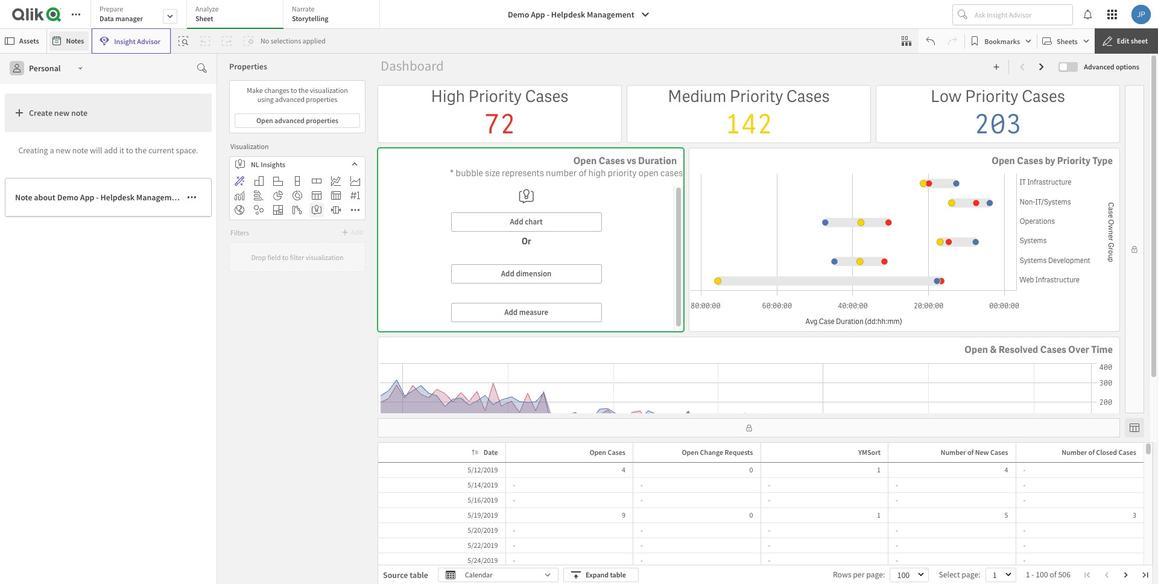 Task type: describe. For each thing, give the bounding box(es) containing it.
personal button
[[5, 59, 90, 78]]

duration
[[638, 155, 677, 167]]

manager
[[115, 14, 143, 23]]

expand
[[586, 570, 609, 579]]

vertical stacked bar chart image
[[293, 176, 302, 186]]

low
[[931, 86, 962, 107]]

pivot table image
[[331, 191, 341, 200]]

represents
[[502, 167, 544, 179]]

nl insights
[[251, 160, 285, 169]]

priority right by
[[1058, 155, 1091, 167]]

scatter plot image
[[254, 205, 264, 215]]

of left closed
[[1089, 448, 1095, 457]]

nl
[[251, 160, 259, 169]]

open change requests button
[[666, 445, 758, 460]]

horizontal grouped bar chart image
[[273, 176, 283, 186]]

1 horizontal spatial click to unlock sheet layout image
[[1131, 246, 1139, 253]]

sheets
[[1057, 37, 1078, 46]]

open advanced properties
[[256, 116, 338, 125]]

make changes to the visualization using advanced properties
[[247, 86, 348, 104]]

0 for 9
[[750, 510, 753, 520]]

2 : from the left
[[979, 569, 981, 580]]

1 vertical spatial new
[[56, 145, 71, 156]]

1 4 from the left
[[622, 465, 626, 474]]

properties
[[229, 61, 267, 72]]

insight
[[114, 37, 136, 46]]

add measure
[[505, 307, 548, 317]]

high priority cases 72
[[431, 86, 569, 142]]

line chart image
[[331, 176, 341, 186]]

autochart image
[[235, 176, 244, 186]]

demo app - helpdesk management button
[[501, 5, 658, 24]]

cases inside high priority cases 72
[[525, 86, 569, 107]]

selections tool image
[[902, 36, 912, 46]]

new
[[975, 448, 989, 457]]

priority for 203
[[965, 86, 1019, 107]]

map image
[[235, 205, 244, 215]]

create
[[29, 107, 53, 118]]

narrate
[[292, 4, 315, 13]]

insight advisor
[[114, 37, 161, 46]]

to inside make changes to the visualization using advanced properties
[[291, 86, 297, 95]]

1 vertical spatial note
[[72, 145, 88, 156]]

go to the previous page image
[[1104, 571, 1111, 579]]

add for add measure
[[505, 307, 518, 317]]

select
[[939, 569, 960, 580]]

app inside button
[[80, 192, 94, 203]]

note about demo app - helpdesk management (november 16, 2023) button
[[5, 178, 260, 217]]

open change requests
[[682, 448, 753, 457]]

waterfall chart image
[[293, 205, 302, 215]]

treemap image
[[273, 205, 283, 215]]

table image
[[312, 191, 322, 200]]

add chart
[[510, 217, 543, 227]]

open cases by priority type
[[992, 155, 1113, 167]]

donut chart image
[[293, 191, 302, 200]]

dimension
[[516, 269, 552, 279]]

notes
[[66, 36, 84, 45]]

changes
[[264, 86, 289, 95]]

prepare
[[100, 4, 123, 13]]

5/19/2019
[[468, 510, 498, 520]]

chart
[[525, 217, 543, 227]]

pie chart image
[[273, 191, 283, 200]]

demo inside "note about demo app - helpdesk management (november 16, 2023)" button
[[57, 192, 78, 203]]

high
[[431, 86, 465, 107]]

advanced options
[[1085, 62, 1140, 71]]

add measure button
[[451, 303, 602, 322]]

horizontal stacked bar chart image
[[312, 176, 322, 186]]

go to the last page image
[[1142, 571, 1149, 579]]

5/20/2019
[[468, 526, 498, 535]]

a
[[50, 145, 54, 156]]

rows
[[833, 569, 852, 580]]

100
[[1036, 569, 1049, 580]]

closed
[[1097, 448, 1118, 457]]

make
[[247, 86, 263, 95]]

0 horizontal spatial click to unlock sheet layout image
[[746, 424, 753, 431]]

tab list inside application
[[91, 0, 384, 30]]

horizontal combo chart image
[[254, 191, 264, 200]]

72
[[484, 107, 516, 142]]

priority for 72
[[469, 86, 522, 107]]

visualization
[[310, 86, 348, 95]]

0 horizontal spatial to
[[126, 145, 133, 156]]

the inside make changes to the visualization using advanced properties
[[299, 86, 309, 95]]

- inside button
[[96, 192, 99, 203]]

more image
[[351, 205, 360, 215]]

using
[[258, 95, 274, 104]]

properties inside make changes to the visualization using advanced properties
[[306, 95, 337, 104]]

add dimension button
[[451, 264, 602, 284]]

sheets button
[[1040, 31, 1093, 51]]

source table
[[383, 570, 428, 580]]

vs
[[627, 155, 636, 167]]

cases inside medium priority cases 142
[[787, 86, 830, 107]]

properties inside open advanced properties button
[[306, 116, 338, 125]]

of left new
[[968, 448, 974, 457]]

edit
[[1117, 36, 1130, 45]]

1 vertical spatial the
[[135, 145, 147, 156]]

no selections applied
[[261, 36, 326, 45]]

2 page from the left
[[962, 569, 979, 580]]

bookmarks
[[985, 37, 1020, 46]]

high
[[589, 167, 606, 179]]

2 4 from the left
[[1005, 465, 1009, 474]]

2 vertical spatial 1
[[1026, 569, 1030, 580]]

5/12/2019
[[468, 465, 498, 474]]

2023)
[[240, 192, 260, 203]]

demo app - helpdesk management
[[508, 9, 635, 20]]

9
[[622, 510, 626, 520]]

dashboard
[[381, 57, 444, 74]]

creating
[[18, 145, 48, 156]]

sheet
[[196, 14, 213, 23]]

edit sheet
[[1117, 36, 1148, 45]]

by
[[1046, 155, 1056, 167]]

assets
[[19, 36, 39, 45]]

showing 101 rows and 6 columns. use arrow keys to navigate in table cells and tab to move to pagination controls. for the full range of keyboard navigation, see the documentation. element
[[378, 443, 1144, 584]]

cases inside open cases vs duration * bubble size represents number of high priority open cases
[[599, 155, 625, 167]]

open advanced properties button
[[235, 113, 360, 128]]

note about demo app - helpdesk management (november 16, 2023)
[[15, 192, 260, 203]]

table for source table
[[410, 570, 428, 580]]

nl insights button
[[230, 157, 365, 171]]

number for number of closed cases
[[1062, 448, 1087, 457]]

5/16/2019
[[468, 495, 498, 504]]

rows per page :
[[833, 569, 885, 580]]

203
[[974, 107, 1022, 142]]

current
[[148, 145, 174, 156]]

1 : from the left
[[883, 569, 885, 580]]

low priority cases 203
[[931, 86, 1066, 142]]

kpi image
[[351, 191, 360, 200]]

calendar button
[[438, 568, 559, 582]]

it
[[119, 145, 124, 156]]

cases inside low priority cases 203
[[1022, 86, 1066, 107]]

open & resolved cases over time
[[965, 343, 1113, 356]]

medium priority cases 142
[[668, 86, 830, 142]]

open for open cases by priority type
[[992, 155, 1015, 167]]



Task type: vqa. For each thing, say whether or not it's contained in the screenshot.
Priority in Low Priority Cases 203
yes



Task type: locate. For each thing, give the bounding box(es) containing it.
priority for 142
[[730, 86, 783, 107]]

1 horizontal spatial to
[[291, 86, 297, 95]]

&
[[990, 343, 997, 356]]

assets button
[[2, 31, 44, 51]]

4 down open cases
[[622, 465, 626, 474]]

0 horizontal spatial table
[[410, 570, 428, 580]]

1 vertical spatial properties
[[306, 116, 338, 125]]

5/14/2019
[[468, 480, 498, 489]]

- inside button
[[547, 9, 550, 20]]

advanced up open advanced properties
[[275, 95, 305, 104]]

0 vertical spatial note
[[71, 107, 88, 118]]

expand table
[[586, 570, 626, 579]]

to right it
[[126, 145, 133, 156]]

applied
[[303, 36, 326, 45]]

16,
[[228, 192, 239, 203]]

1 properties from the top
[[306, 95, 337, 104]]

0 horizontal spatial helpdesk
[[101, 192, 135, 203]]

1 for 4
[[877, 465, 881, 474]]

open cases vs duration * bubble size represents number of high priority open cases
[[450, 155, 683, 179]]

of right 100 at the right bottom of page
[[1050, 569, 1057, 580]]

new right create
[[54, 107, 70, 118]]

tab list containing prepare
[[91, 0, 384, 30]]

0 horizontal spatial the
[[135, 145, 147, 156]]

selections
[[271, 36, 301, 45]]

: right per
[[883, 569, 885, 580]]

table for expand table
[[610, 570, 626, 579]]

0 vertical spatial 1
[[877, 465, 881, 474]]

open for open change requests
[[682, 448, 699, 457]]

142
[[725, 107, 773, 142]]

4 down number of new cases
[[1005, 465, 1009, 474]]

number of new cases button
[[925, 445, 1013, 460]]

5/24/2019
[[468, 556, 498, 565]]

advanced
[[1085, 62, 1115, 71]]

1 vertical spatial demo
[[57, 192, 78, 203]]

select page :
[[939, 569, 981, 580]]

james peterson image
[[1132, 5, 1151, 24]]

number for number of new cases
[[941, 448, 966, 457]]

0 horizontal spatial number
[[941, 448, 966, 457]]

space.
[[176, 145, 198, 156]]

*
[[450, 167, 454, 179]]

1 - 100 of 506
[[1026, 569, 1071, 580]]

change
[[700, 448, 724, 457]]

application containing 72
[[0, 0, 1159, 584]]

0 vertical spatial properties
[[306, 95, 337, 104]]

go to the next page image
[[1123, 571, 1130, 579]]

open cases
[[590, 448, 626, 457]]

or
[[522, 236, 531, 247]]

type
[[1093, 155, 1113, 167]]

table right expand
[[610, 570, 626, 579]]

0 horizontal spatial app
[[80, 192, 94, 203]]

create new note button
[[5, 94, 212, 132]]

2 0 from the top
[[750, 510, 753, 520]]

add left dimension
[[501, 269, 515, 279]]

add for add dimension
[[501, 269, 515, 279]]

notes button
[[49, 31, 89, 51]]

new
[[54, 107, 70, 118], [56, 145, 71, 156]]

add left measure
[[505, 307, 518, 317]]

measure
[[519, 307, 548, 317]]

next sheet: performance image
[[1037, 62, 1047, 72]]

0 vertical spatial new
[[54, 107, 70, 118]]

will
[[90, 145, 102, 156]]

app inside button
[[531, 9, 545, 20]]

1 horizontal spatial demo
[[508, 9, 529, 20]]

0 horizontal spatial :
[[883, 569, 885, 580]]

properties down the visualization
[[306, 116, 338, 125]]

0 vertical spatial the
[[299, 86, 309, 95]]

1 vertical spatial add
[[501, 269, 515, 279]]

properties up open advanced properties
[[306, 95, 337, 104]]

management inside button
[[136, 192, 184, 203]]

medium
[[668, 86, 727, 107]]

to right changes
[[291, 86, 297, 95]]

click to unlock sheet layout image
[[1131, 246, 1139, 253], [746, 424, 753, 431]]

0 horizontal spatial 4
[[622, 465, 626, 474]]

priority
[[469, 86, 522, 107], [730, 86, 783, 107], [965, 86, 1019, 107], [1058, 155, 1091, 167]]

about
[[34, 192, 55, 203]]

5/22/2019
[[468, 541, 498, 550]]

advanced down make changes to the visualization using advanced properties
[[275, 116, 305, 125]]

the right it
[[135, 145, 147, 156]]

the left the visualization
[[299, 86, 309, 95]]

cases
[[525, 86, 569, 107], [787, 86, 830, 107], [1022, 86, 1066, 107], [599, 155, 625, 167], [1017, 155, 1044, 167], [1041, 343, 1067, 356], [608, 448, 626, 457], [991, 448, 1009, 457], [1119, 448, 1137, 457]]

note left will
[[72, 145, 88, 156]]

0 vertical spatial advanced
[[275, 95, 305, 104]]

prepare data manager
[[100, 4, 143, 23]]

-
[[547, 9, 550, 20], [96, 192, 99, 203], [1024, 465, 1026, 474], [513, 480, 515, 489], [641, 480, 643, 489], [768, 480, 771, 489], [896, 480, 898, 489], [1024, 480, 1026, 489], [513, 495, 515, 504], [641, 495, 643, 504], [768, 495, 771, 504], [896, 495, 898, 504], [1024, 495, 1026, 504], [513, 526, 515, 535], [641, 526, 643, 535], [768, 526, 771, 535], [896, 526, 898, 535], [1024, 526, 1026, 535], [513, 541, 515, 550], [641, 541, 643, 550], [768, 541, 771, 550], [896, 541, 898, 550], [1024, 541, 1026, 550], [513, 556, 515, 565], [641, 556, 643, 565], [768, 556, 771, 565], [896, 556, 898, 565], [1024, 556, 1026, 565], [1032, 569, 1035, 580]]

priority
[[608, 167, 637, 179]]

helpdesk inside button
[[101, 192, 135, 203]]

1 number from the left
[[941, 448, 966, 457]]

number left closed
[[1062, 448, 1087, 457]]

table right source
[[410, 570, 428, 580]]

visualization
[[231, 142, 269, 151]]

open for open cases vs duration * bubble size represents number of high priority open cases
[[573, 155, 597, 167]]

vertical grouped bar chart image
[[254, 176, 264, 186]]

search notes image
[[197, 63, 207, 73]]

2 number from the left
[[1062, 448, 1087, 457]]

advanced inside button
[[275, 116, 305, 125]]

open for open cases
[[590, 448, 606, 457]]

cases
[[661, 167, 683, 179]]

1 horizontal spatial 4
[[1005, 465, 1009, 474]]

page right per
[[867, 569, 883, 580]]

:
[[883, 569, 885, 580], [979, 569, 981, 580]]

1 for 5
[[877, 510, 881, 520]]

ymsort button
[[843, 445, 886, 460]]

bubble
[[456, 167, 483, 179]]

add for add chart
[[510, 217, 523, 227]]

resolved
[[999, 343, 1039, 356]]

priority right high
[[469, 86, 522, 107]]

number left new
[[941, 448, 966, 457]]

Ask Insight Advisor text field
[[973, 5, 1073, 24]]

1 0 from the top
[[750, 465, 753, 474]]

management inside button
[[587, 9, 635, 20]]

open for open & resolved cases over time
[[965, 343, 988, 356]]

5
[[1005, 510, 1009, 520]]

requests
[[725, 448, 753, 457]]

1 page from the left
[[867, 569, 883, 580]]

insights
[[261, 160, 285, 169]]

0 vertical spatial management
[[587, 9, 635, 20]]

0 horizontal spatial page
[[867, 569, 883, 580]]

open inside button
[[682, 448, 699, 457]]

the
[[299, 86, 309, 95], [135, 145, 147, 156]]

priority inside medium priority cases 142
[[730, 86, 783, 107]]

1 vertical spatial to
[[126, 145, 133, 156]]

new right the a
[[56, 145, 71, 156]]

open for open advanced properties
[[256, 116, 273, 125]]

helpdesk inside button
[[551, 9, 585, 20]]

narrate storytelling
[[292, 4, 328, 23]]

expand table button
[[564, 568, 639, 582]]

go to the first page image
[[1084, 571, 1092, 579]]

creating a new note will add it to the current space.
[[18, 145, 198, 156]]

1 horizontal spatial management
[[587, 9, 635, 20]]

storytelling
[[292, 14, 328, 23]]

1 vertical spatial 0
[[750, 510, 753, 520]]

1 vertical spatial helpdesk
[[101, 192, 135, 203]]

over
[[1069, 343, 1090, 356]]

note right create
[[71, 107, 88, 118]]

edit sheet button
[[1095, 28, 1159, 54]]

add left "chart"
[[510, 217, 523, 227]]

hide source table viewer image
[[1130, 423, 1140, 433]]

nl insights image
[[312, 205, 322, 215]]

1 horizontal spatial table
[[610, 570, 626, 579]]

per
[[853, 569, 865, 580]]

0 for 4
[[750, 465, 753, 474]]

1 horizontal spatial app
[[531, 9, 545, 20]]

0 vertical spatial app
[[531, 9, 545, 20]]

of inside open cases vs duration * bubble size represents number of high priority open cases
[[579, 167, 587, 179]]

new inside the create new note button
[[54, 107, 70, 118]]

note inside button
[[71, 107, 88, 118]]

open inside open cases vs duration * bubble size represents number of high priority open cases
[[573, 155, 597, 167]]

1 vertical spatial management
[[136, 192, 184, 203]]

tab list
[[91, 0, 384, 30]]

calendar
[[465, 570, 493, 579]]

analyze sheet
[[196, 4, 219, 23]]

app
[[531, 9, 545, 20], [80, 192, 94, 203]]

advanced inside make changes to the visualization using advanced properties
[[275, 95, 305, 104]]

priority down create new sheet "icon"
[[965, 86, 1019, 107]]

0 vertical spatial helpdesk
[[551, 9, 585, 20]]

priority right medium
[[730, 86, 783, 107]]

size
[[485, 167, 500, 179]]

1 horizontal spatial :
[[979, 569, 981, 580]]

1 horizontal spatial helpdesk
[[551, 9, 585, 20]]

3
[[1133, 510, 1137, 520]]

open cases button
[[574, 445, 631, 460]]

box plot image
[[331, 205, 341, 215]]

1 vertical spatial 1
[[877, 510, 881, 520]]

create new sheet image
[[993, 63, 1001, 71]]

no
[[261, 36, 269, 45]]

2 vertical spatial add
[[505, 307, 518, 317]]

1 vertical spatial app
[[80, 192, 94, 203]]

0 vertical spatial 0
[[750, 465, 753, 474]]

dashboard button
[[378, 56, 447, 75]]

open inside button
[[590, 448, 606, 457]]

number
[[941, 448, 966, 457], [1062, 448, 1087, 457]]

application
[[0, 0, 1159, 584]]

0 vertical spatial to
[[291, 86, 297, 95]]

of left high
[[579, 167, 587, 179]]

table inside button
[[610, 570, 626, 579]]

1 horizontal spatial the
[[299, 86, 309, 95]]

0 horizontal spatial management
[[136, 192, 184, 203]]

0 vertical spatial add
[[510, 217, 523, 227]]

1 vertical spatial click to unlock sheet layout image
[[746, 424, 753, 431]]

demo
[[508, 9, 529, 20], [57, 192, 78, 203]]

2 properties from the top
[[306, 116, 338, 125]]

0 horizontal spatial demo
[[57, 192, 78, 203]]

1 vertical spatial advanced
[[275, 116, 305, 125]]

create new note
[[29, 107, 88, 118]]

1 horizontal spatial page
[[962, 569, 979, 580]]

vertical combo chart image
[[235, 191, 244, 200]]

undo image
[[926, 36, 936, 46]]

1 horizontal spatial number
[[1062, 448, 1087, 457]]

source
[[383, 570, 408, 580]]

cases inside button
[[608, 448, 626, 457]]

insight advisor button
[[92, 28, 171, 54]]

priority inside low priority cases 203
[[965, 86, 1019, 107]]

add dimension
[[501, 269, 552, 279]]

smart search image
[[179, 36, 188, 46]]

number
[[546, 167, 577, 179]]

: right select
[[979, 569, 981, 580]]

page
[[867, 569, 883, 580], [962, 569, 979, 580]]

area line chart image
[[351, 176, 360, 186]]

date button
[[468, 445, 503, 460]]

data
[[100, 14, 114, 23]]

demo inside demo app - helpdesk management button
[[508, 9, 529, 20]]

0 vertical spatial click to unlock sheet layout image
[[1131, 246, 1139, 253]]

personal
[[29, 63, 61, 74]]

open inside button
[[256, 116, 273, 125]]

page right select
[[962, 569, 979, 580]]

priority inside high priority cases 72
[[469, 86, 522, 107]]

0 vertical spatial demo
[[508, 9, 529, 20]]



